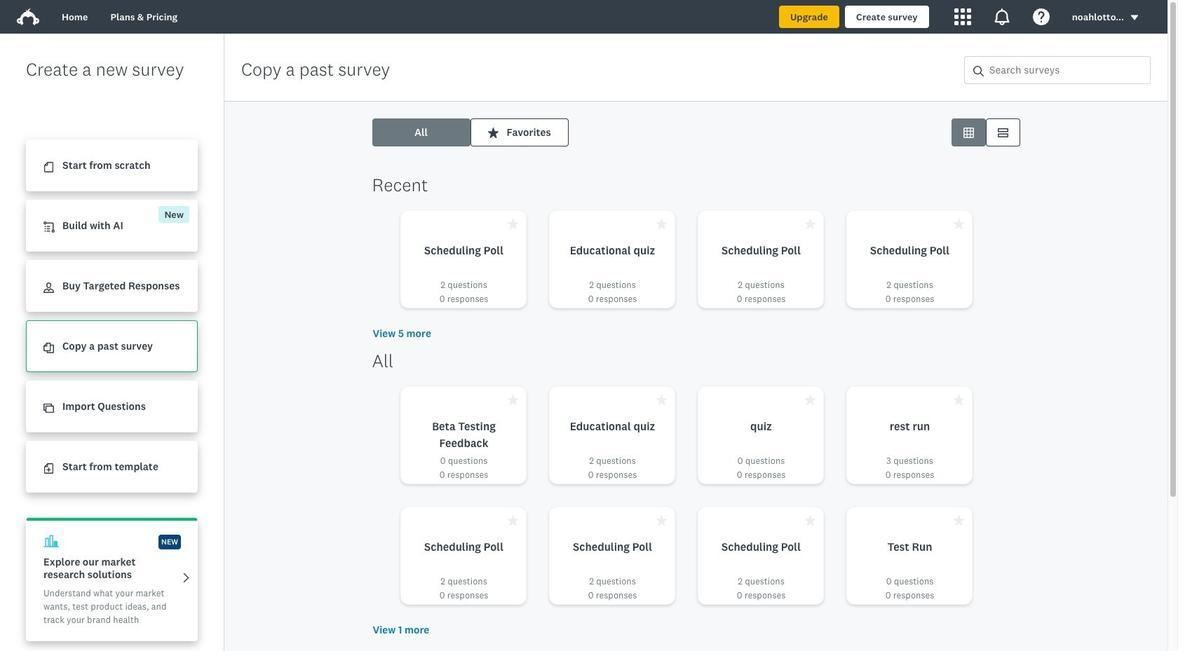 Task type: vqa. For each thing, say whether or not it's contained in the screenshot.
Products icon
yes



Task type: describe. For each thing, give the bounding box(es) containing it.
search image
[[974, 66, 984, 76]]

notification center icon image
[[994, 8, 1011, 25]]

clone image
[[43, 404, 54, 414]]

document image
[[43, 162, 54, 173]]

chevronright image
[[181, 573, 192, 583]]

help icon image
[[1033, 8, 1050, 25]]



Task type: locate. For each thing, give the bounding box(es) containing it.
grid image
[[964, 127, 974, 138]]

user image
[[43, 283, 54, 293]]

dropdown arrow icon image
[[1130, 13, 1140, 23], [1131, 15, 1139, 20]]

2 brand logo image from the top
[[17, 8, 39, 25]]

starfilled image
[[656, 219, 667, 229], [805, 219, 815, 229], [508, 395, 518, 405], [656, 395, 667, 405], [656, 516, 667, 526], [805, 516, 815, 526]]

documentplus image
[[43, 464, 54, 474]]

Search surveys field
[[984, 57, 1150, 83]]

products icon image
[[955, 8, 971, 25], [955, 8, 971, 25]]

documentclone image
[[43, 343, 54, 354]]

1 brand logo image from the top
[[17, 6, 39, 28]]

textboxmultiple image
[[998, 127, 1008, 138]]

brand logo image
[[17, 6, 39, 28], [17, 8, 39, 25]]

starfilled image
[[488, 127, 498, 138], [508, 219, 518, 229], [954, 219, 964, 229], [805, 395, 815, 405], [954, 395, 964, 405], [508, 516, 518, 526], [954, 516, 964, 526]]



